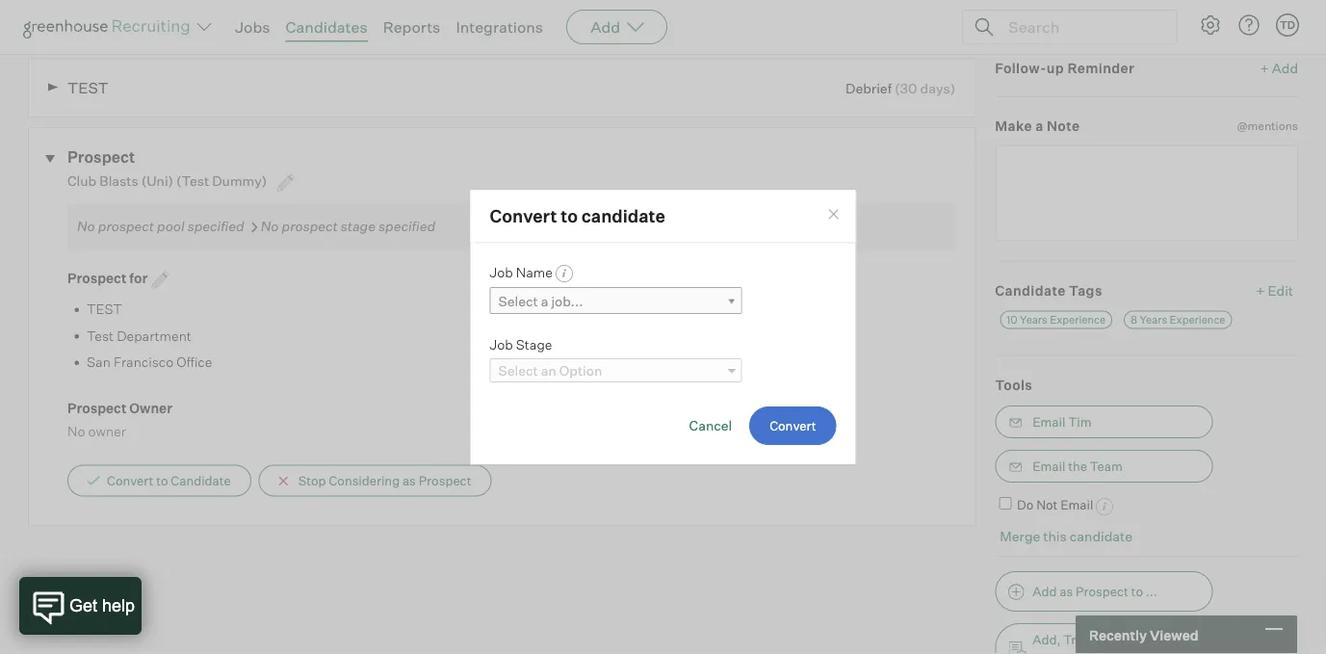 Task type: describe. For each thing, give the bounding box(es) containing it.
add as prospect to ... button
[[995, 571, 1213, 612]]

email for email the team
[[1033, 459, 1066, 474]]

0 vertical spatial jobs
[[235, 17, 270, 37]]

make
[[995, 118, 1033, 135]]

0 vertical spatial job
[[57, 5, 81, 22]]

activity
[[103, 5, 151, 22]]

option
[[560, 362, 602, 379]]

follow
[[1258, 8, 1299, 25]]

prospect for
[[67, 270, 151, 286]]

prospect for prospect for
[[67, 270, 127, 286]]

stop
[[298, 473, 326, 488]]

2 horizontal spatial add
[[1273, 59, 1299, 76]]

integrations link
[[456, 17, 543, 37]]

no for no prospect pool specified
[[77, 217, 95, 234]]

note
[[1047, 118, 1080, 135]]

prospect for stage
[[282, 217, 338, 234]]

owner
[[88, 423, 126, 440]]

activity feed link
[[103, 5, 185, 33]]

select an option link
[[490, 358, 742, 383]]

experience for 10 years experience
[[1050, 313, 1106, 326]]

the
[[1069, 459, 1088, 474]]

candidates link
[[286, 17, 368, 37]]

@mentions
[[1237, 119, 1299, 133]]

follow link
[[1258, 7, 1299, 26]]

select a job...
[[499, 293, 583, 310]]

2 vertical spatial email
[[1061, 497, 1094, 513]]

prospect for prospect
[[67, 147, 135, 166]]

8 years experience link
[[1124, 311, 1233, 329]]

office
[[177, 353, 212, 370]]

for
[[129, 270, 148, 286]]

configure image
[[1199, 13, 1223, 37]]

greenhouse recruiting image
[[23, 15, 197, 39]]

transfer
[[1064, 632, 1113, 647]]

8 years experience
[[1131, 313, 1226, 326]]

job for job name
[[490, 264, 513, 280]]

merge this candidate
[[1000, 528, 1133, 545]]

email the team button
[[995, 450, 1213, 483]]

1 vertical spatial as
[[1060, 584, 1073, 599]]

Search text field
[[1004, 13, 1160, 41]]

experience for 8 years experience
[[1170, 313, 1226, 326]]

+ add
[[1261, 59, 1299, 76]]

test
[[87, 327, 114, 344]]

add, transfer or remove candidate's jobs button
[[995, 623, 1213, 654]]

an
[[541, 362, 557, 379]]

select for select a job...
[[499, 293, 538, 310]]

stop considering as prospect button
[[259, 465, 492, 496]]

(uni)
[[141, 173, 173, 189]]

...
[[1146, 584, 1158, 599]]

tags
[[1069, 282, 1103, 299]]

recently
[[1090, 626, 1147, 643]]

no for no prospect stage specified
[[261, 217, 279, 234]]

@mentions link
[[1237, 117, 1299, 135]]

reports link
[[383, 17, 441, 37]]

+ add link
[[1261, 58, 1299, 77]]

select a job... link
[[490, 287, 742, 315]]

(test
[[176, 173, 209, 189]]

stage
[[341, 217, 376, 234]]

merge this candidate link
[[1000, 528, 1133, 545]]

Do Not Email checkbox
[[999, 497, 1012, 510]]

add button
[[567, 10, 668, 44]]

blasts
[[99, 173, 138, 189]]

convert to candidate
[[107, 473, 231, 488]]

test test department san francisco office
[[87, 300, 212, 370]]

dummy)
[[212, 173, 267, 189]]

owner
[[129, 399, 172, 416]]

convert for convert to candidate
[[490, 205, 557, 227]]

team
[[1090, 459, 1123, 474]]

name
[[516, 264, 553, 280]]

jobs link
[[235, 17, 270, 37]]

candidate tags
[[995, 282, 1103, 299]]

years for 10
[[1020, 313, 1048, 326]]

club
[[67, 173, 96, 189]]

feed
[[154, 5, 185, 22]]

prospect up recently
[[1076, 584, 1129, 599]]

cancel link
[[689, 417, 732, 434]]

10 years experience
[[1007, 313, 1106, 326]]

job stage
[[490, 336, 553, 353]]

stop considering as prospect
[[298, 473, 472, 488]]

+ for + edit
[[1257, 282, 1265, 299]]

stage
[[516, 336, 553, 353]]

linkedin link
[[273, 5, 328, 33]]

pool
[[157, 217, 185, 234]]

close image
[[826, 207, 842, 222]]

select an option
[[499, 362, 602, 379]]

debrief
[[846, 80, 892, 96]]

follow-
[[995, 59, 1047, 76]]

+ for + add
[[1261, 59, 1270, 76]]



Task type: vqa. For each thing, say whether or not it's contained in the screenshot.
Convert to candidate dialog
yes



Task type: locate. For each thing, give the bounding box(es) containing it.
2 prospect from the left
[[282, 217, 338, 234]]

job...
[[552, 293, 583, 310]]

department
[[117, 327, 192, 344]]

1 horizontal spatial as
[[1060, 584, 1073, 599]]

candidate
[[995, 282, 1066, 299], [171, 473, 231, 488]]

as
[[403, 473, 416, 488], [1060, 584, 1073, 599]]

+ edit link
[[1252, 277, 1299, 304]]

2 select from the top
[[499, 362, 538, 379]]

td button
[[1277, 13, 1300, 37]]

10
[[1007, 313, 1018, 326]]

add as prospect to ...
[[1033, 584, 1158, 599]]

no prospect stage specified
[[261, 217, 436, 234]]

as right considering
[[403, 473, 416, 488]]

0 horizontal spatial a
[[541, 293, 549, 310]]

test for test
[[67, 78, 109, 97]]

select down job stage
[[499, 362, 538, 379]]

email right not
[[1061, 497, 1094, 513]]

recently viewed
[[1090, 626, 1199, 643]]

job left 'name' at the left of page
[[490, 264, 513, 280]]

specified right pool
[[188, 217, 244, 234]]

add inside popup button
[[591, 17, 621, 37]]

on 1 job
[[28, 5, 81, 22]]

tools
[[995, 376, 1033, 393]]

0 horizontal spatial candidate
[[171, 473, 231, 488]]

candidate
[[582, 205, 666, 227], [1070, 528, 1133, 545]]

1 horizontal spatial candidate
[[995, 282, 1066, 299]]

years
[[1020, 313, 1048, 326], [1140, 313, 1168, 326]]

1 select from the top
[[499, 293, 538, 310]]

years inside 8 years experience link
[[1140, 313, 1168, 326]]

test for test test department san francisco office
[[87, 300, 122, 317]]

1 vertical spatial select
[[499, 362, 538, 379]]

select
[[499, 293, 538, 310], [499, 362, 538, 379]]

1 horizontal spatial a
[[1036, 118, 1044, 135]]

on 1 job link
[[28, 5, 81, 33]]

candidate inside button
[[171, 473, 231, 488]]

email
[[1033, 414, 1066, 430], [1033, 459, 1066, 474], [1061, 497, 1094, 513]]

1 vertical spatial email
[[1033, 459, 1066, 474]]

select down job name
[[499, 293, 538, 310]]

0 vertical spatial add
[[591, 17, 621, 37]]

linkedin
[[273, 5, 328, 22]]

candidate's
[[1033, 651, 1103, 654]]

2 vertical spatial to
[[1132, 584, 1144, 599]]

convert down owner
[[107, 473, 154, 488]]

years right 10
[[1020, 313, 1048, 326]]

email the team
[[1033, 459, 1123, 474]]

email left the
[[1033, 459, 1066, 474]]

0 horizontal spatial prospect
[[98, 217, 154, 234]]

candidate inside dialog
[[582, 205, 666, 227]]

prospect inside prospect owner no owner
[[67, 399, 127, 416]]

+ edit
[[1257, 282, 1294, 299]]

0 vertical spatial email
[[1033, 414, 1066, 430]]

job for job stage
[[490, 336, 513, 353]]

select for select an option
[[499, 362, 538, 379]]

candidate for convert to candidate
[[582, 205, 666, 227]]

details
[[207, 5, 251, 22]]

2 horizontal spatial to
[[1132, 584, 1144, 599]]

1 horizontal spatial jobs
[[1105, 651, 1134, 654]]

convert to candidate dialog
[[470, 189, 857, 465]]

1 vertical spatial a
[[541, 293, 549, 310]]

test
[[67, 78, 109, 97], [87, 300, 122, 317]]

0 vertical spatial candidate
[[995, 282, 1066, 299]]

1 years from the left
[[1020, 313, 1048, 326]]

prospect owner no owner
[[67, 399, 172, 440]]

follow-up reminder
[[995, 59, 1135, 76]]

merge
[[1000, 528, 1041, 545]]

0 vertical spatial as
[[403, 473, 416, 488]]

experience down tags
[[1050, 313, 1106, 326]]

0 horizontal spatial jobs
[[235, 17, 270, 37]]

prospect right considering
[[419, 473, 472, 488]]

1 horizontal spatial convert
[[490, 205, 557, 227]]

none submit inside convert to candidate dialog
[[750, 407, 837, 445]]

add,
[[1033, 632, 1061, 647]]

0 vertical spatial convert
[[490, 205, 557, 227]]

prospect left pool
[[98, 217, 154, 234]]

to for candidate
[[156, 473, 168, 488]]

no down club
[[77, 217, 95, 234]]

convert for convert to candidate
[[107, 473, 154, 488]]

email inside button
[[1033, 414, 1066, 430]]

debrief (30 days)
[[846, 80, 956, 96]]

as up add,
[[1060, 584, 1073, 599]]

0 vertical spatial to
[[561, 205, 578, 227]]

candidate for merge this candidate
[[1070, 528, 1133, 545]]

a left job...
[[541, 293, 549, 310]]

1 vertical spatial convert
[[107, 473, 154, 488]]

reminder
[[1068, 59, 1135, 76]]

prospect up blasts
[[67, 147, 135, 166]]

francisco
[[114, 353, 174, 370]]

0 vertical spatial candidate
[[582, 205, 666, 227]]

0 horizontal spatial specified
[[188, 217, 244, 234]]

years inside 10 years experience link
[[1020, 313, 1048, 326]]

years right 8 at right top
[[1140, 313, 1168, 326]]

to left ...
[[1132, 584, 1144, 599]]

2 vertical spatial add
[[1033, 584, 1057, 599]]

considering
[[329, 473, 400, 488]]

no prospect pool specified
[[77, 217, 244, 234]]

days)
[[921, 80, 956, 96]]

specified for no prospect stage specified
[[379, 217, 436, 234]]

0 horizontal spatial experience
[[1050, 313, 1106, 326]]

0 horizontal spatial years
[[1020, 313, 1048, 326]]

specified right stage
[[379, 217, 436, 234]]

1 horizontal spatial candidate
[[1070, 528, 1133, 545]]

2 specified from the left
[[379, 217, 436, 234]]

add inside button
[[1033, 584, 1057, 599]]

None text field
[[995, 145, 1299, 241]]

no left owner
[[67, 423, 85, 440]]

make a note
[[995, 118, 1080, 135]]

to for candidate
[[561, 205, 578, 227]]

2 years from the left
[[1140, 313, 1168, 326]]

edit
[[1268, 282, 1294, 299]]

tim
[[1069, 414, 1092, 430]]

1 vertical spatial candidate
[[1070, 528, 1133, 545]]

reports
[[383, 17, 441, 37]]

0 horizontal spatial convert
[[107, 473, 154, 488]]

a left "note"
[[1036, 118, 1044, 135]]

email inside 'button'
[[1033, 459, 1066, 474]]

prospect left for
[[67, 270, 127, 286]]

test inside test test department san francisco office
[[87, 300, 122, 317]]

convert inside button
[[107, 473, 154, 488]]

1 vertical spatial candidate
[[171, 473, 231, 488]]

1 specified from the left
[[188, 217, 244, 234]]

no inside prospect owner no owner
[[67, 423, 85, 440]]

email tim
[[1033, 414, 1092, 430]]

1
[[49, 5, 54, 22]]

add for add as prospect to ...
[[1033, 584, 1057, 599]]

san
[[87, 353, 111, 370]]

(30
[[895, 80, 918, 96]]

0 vertical spatial a
[[1036, 118, 1044, 135]]

jobs inside add, transfer or remove candidate's jobs
[[1105, 651, 1134, 654]]

convert to candidate button
[[67, 465, 251, 496]]

1 vertical spatial to
[[156, 473, 168, 488]]

a for select
[[541, 293, 549, 310]]

jobs
[[235, 17, 270, 37], [1105, 651, 1134, 654]]

experience right 8 at right top
[[1170, 313, 1226, 326]]

this
[[1044, 528, 1067, 545]]

to down owner
[[156, 473, 168, 488]]

0 horizontal spatial as
[[403, 473, 416, 488]]

experience
[[1050, 313, 1106, 326], [1170, 313, 1226, 326]]

0 horizontal spatial to
[[156, 473, 168, 488]]

prospect
[[98, 217, 154, 234], [282, 217, 338, 234]]

1 vertical spatial add
[[1273, 59, 1299, 76]]

1 vertical spatial +
[[1257, 282, 1265, 299]]

years for 8
[[1140, 313, 1168, 326]]

1 experience from the left
[[1050, 313, 1106, 326]]

1 horizontal spatial to
[[561, 205, 578, 227]]

not
[[1037, 497, 1058, 513]]

a
[[1036, 118, 1044, 135], [541, 293, 549, 310]]

1 vertical spatial job
[[490, 264, 513, 280]]

candidate up select a job... link
[[582, 205, 666, 227]]

add for add
[[591, 17, 621, 37]]

prospect left stage
[[282, 217, 338, 234]]

job left stage
[[490, 336, 513, 353]]

convert
[[490, 205, 557, 227], [107, 473, 154, 488]]

candidate up 10
[[995, 282, 1066, 299]]

test up test
[[87, 300, 122, 317]]

1 horizontal spatial experience
[[1170, 313, 1226, 326]]

integrations
[[456, 17, 543, 37]]

td
[[1280, 18, 1296, 31]]

to up job...
[[561, 205, 578, 227]]

email left tim
[[1033, 414, 1066, 430]]

1 vertical spatial jobs
[[1105, 651, 1134, 654]]

8
[[1131, 313, 1138, 326]]

do not email
[[1017, 497, 1094, 513]]

1 horizontal spatial prospect
[[282, 217, 338, 234]]

to inside dialog
[[561, 205, 578, 227]]

prospect for pool
[[98, 217, 154, 234]]

add, transfer or remove candidate's jobs
[[1033, 632, 1178, 654]]

activity feed
[[103, 5, 185, 22]]

no down dummy)
[[261, 217, 279, 234]]

email for email tim
[[1033, 414, 1066, 430]]

0 vertical spatial test
[[67, 78, 109, 97]]

0 vertical spatial +
[[1261, 59, 1270, 76]]

job name
[[490, 264, 553, 280]]

candidates
[[286, 17, 368, 37]]

None submit
[[750, 407, 837, 445]]

specified for no prospect pool specified
[[188, 217, 244, 234]]

or
[[1116, 632, 1128, 647]]

viewed
[[1150, 626, 1199, 643]]

0 horizontal spatial candidate
[[582, 205, 666, 227]]

job
[[57, 5, 81, 22], [490, 264, 513, 280], [490, 336, 513, 353]]

1 vertical spatial test
[[87, 300, 122, 317]]

a for make
[[1036, 118, 1044, 135]]

1 horizontal spatial years
[[1140, 313, 1168, 326]]

jobs down or
[[1105, 651, 1134, 654]]

job right 1
[[57, 5, 81, 22]]

1 horizontal spatial specified
[[379, 217, 436, 234]]

convert inside dialog
[[490, 205, 557, 227]]

prospect for prospect owner no owner
[[67, 399, 127, 416]]

1 horizontal spatial add
[[1033, 584, 1057, 599]]

prospect up owner
[[67, 399, 127, 416]]

convert up job name
[[490, 205, 557, 227]]

candidate down owner
[[171, 473, 231, 488]]

up
[[1047, 59, 1065, 76]]

1 prospect from the left
[[98, 217, 154, 234]]

10 years experience link
[[1000, 311, 1113, 329]]

0 vertical spatial select
[[499, 293, 538, 310]]

0 horizontal spatial add
[[591, 17, 621, 37]]

details link
[[207, 5, 251, 33]]

a inside dialog
[[541, 293, 549, 310]]

email tim button
[[995, 406, 1213, 438]]

candidate right this
[[1070, 528, 1133, 545]]

test down greenhouse recruiting image
[[67, 78, 109, 97]]

2 vertical spatial job
[[490, 336, 513, 353]]

jobs left linkedin link at the top of page
[[235, 17, 270, 37]]

2 experience from the left
[[1170, 313, 1226, 326]]



